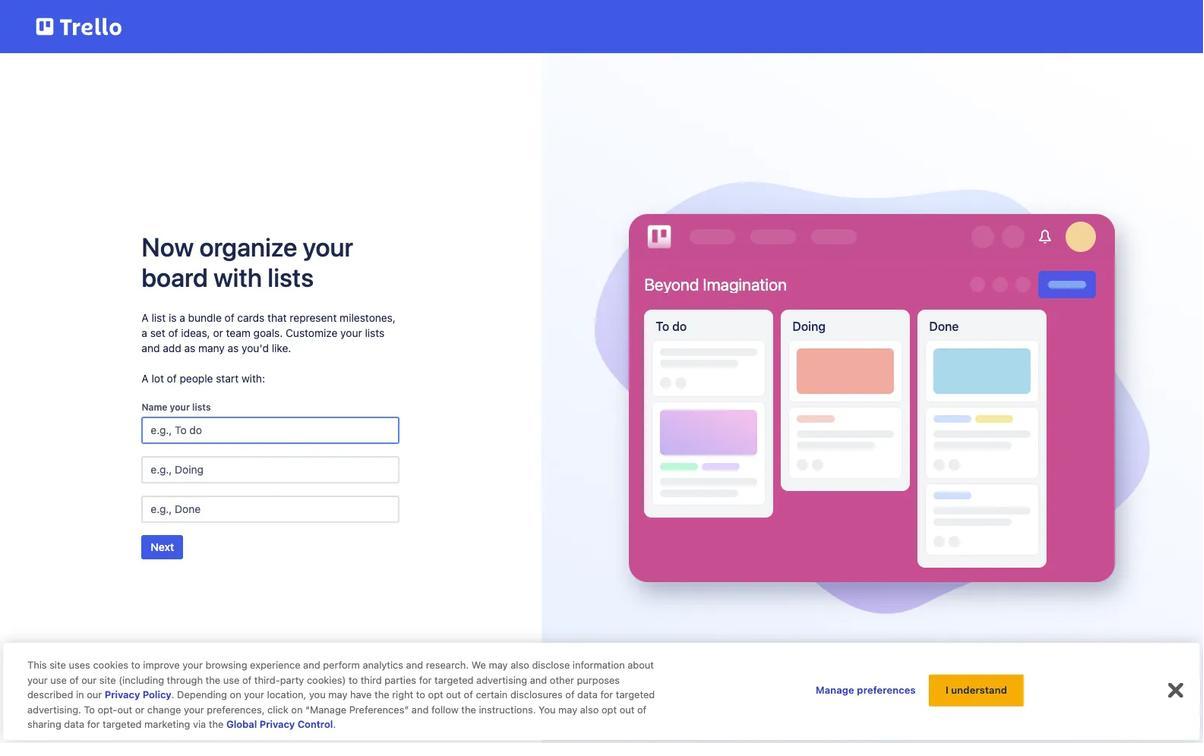 Task type: describe. For each thing, give the bounding box(es) containing it.
Name your lists text field
[[142, 417, 400, 444]]

1 as from the left
[[184, 342, 195, 355]]

0 horizontal spatial opt
[[428, 690, 444, 702]]

board
[[142, 262, 208, 292]]

people
[[180, 372, 213, 385]]

to inside . depending on your location, you may have the right to opt out of certain disclosures of data for targeted advertising. to opt-out or change your preferences, click on "manage preferences" and follow the instructions. you may also opt out of sharing data for targeted marketing via the
[[84, 704, 95, 717]]

disclose
[[532, 660, 570, 672]]

1 horizontal spatial .
[[333, 719, 336, 731]]

via
[[193, 719, 206, 731]]

2 vertical spatial may
[[559, 704, 578, 717]]

experience
[[250, 660, 301, 672]]

of right lot
[[167, 372, 177, 385]]

lists inside the now organize your board with lists
[[268, 262, 314, 292]]

global
[[226, 719, 257, 731]]

cards
[[237, 311, 265, 324]]

back
[[52, 713, 76, 726]]

0 horizontal spatial on
[[230, 690, 241, 702]]

uses
[[69, 660, 90, 672]]

or inside . depending on your location, you may have the right to opt out of certain disclosures of data for targeted advertising. to opt-out or change your preferences, click on "manage preferences" and follow the instructions. you may also opt out of sharing data for targeted marketing via the
[[135, 704, 145, 717]]

back button
[[33, 711, 76, 729]]

policy
[[143, 690, 172, 702]]

team
[[226, 326, 251, 339]]

start
[[216, 372, 239, 385]]

research.
[[426, 660, 469, 672]]

e.g., Done text field
[[142, 496, 400, 523]]

information
[[573, 660, 625, 672]]

disclosures
[[511, 690, 563, 702]]

(including
[[119, 675, 164, 687]]

browsing
[[206, 660, 247, 672]]

the right via
[[209, 719, 224, 731]]

or inside a list is a bundle of cards that represent milestones, a set of ideas, or team goals. customize your lists and add as many as you'd like.
[[213, 326, 223, 339]]

your right 'name'
[[170, 402, 190, 413]]

a lot of people start with:
[[142, 372, 265, 385]]

a for a lot of people start with:
[[142, 372, 149, 385]]

described
[[27, 690, 73, 702]]

perform
[[323, 660, 360, 672]]

to do
[[656, 320, 687, 333]]

with:
[[242, 372, 265, 385]]

you
[[309, 690, 326, 702]]

a list is a bundle of cards that represent milestones, a set of ideas, or team goals. customize your lists and add as many as you'd like.
[[142, 311, 396, 355]]

now
[[142, 231, 194, 262]]

1 horizontal spatial data
[[578, 690, 598, 702]]

2 horizontal spatial out
[[620, 704, 635, 717]]

1 use from the left
[[50, 675, 67, 687]]

0 horizontal spatial site
[[50, 660, 66, 672]]

of left third- at the left bottom of the page
[[242, 675, 252, 687]]

0 vertical spatial a
[[180, 311, 185, 324]]

many
[[198, 342, 225, 355]]

of left certain
[[464, 690, 473, 702]]

add
[[163, 342, 181, 355]]

manage preferences
[[816, 685, 916, 697]]

e.g., Doing text field
[[142, 456, 400, 484]]

also inside this site uses cookies to improve your browsing experience and perform analytics and research. we may also disclose information about your use of our site (including through the use of third-party cookies) to third parties for targeted advertising and other purposes described in our
[[511, 660, 530, 672]]

skip button
[[486, 714, 508, 729]]

you'd
[[242, 342, 269, 355]]

of down other
[[566, 690, 575, 702]]

change
[[147, 704, 181, 717]]

preferences
[[858, 685, 916, 697]]

. inside . depending on your location, you may have the right to opt out of certain disclosures of data for targeted advertising. to opt-out or change your preferences, click on "manage preferences" and follow the instructions. you may also opt out of sharing data for targeted marketing via the
[[172, 690, 174, 702]]

follow
[[432, 704, 459, 717]]

like.
[[272, 342, 291, 355]]

name
[[142, 402, 167, 413]]

third-
[[254, 675, 280, 687]]

doing
[[793, 320, 826, 333]]

also inside . depending on your location, you may have the right to opt out of certain disclosures of data for targeted advertising. to opt-out or change your preferences, click on "manage preferences" and follow the instructions. you may also opt out of sharing data for targeted marketing via the
[[580, 704, 599, 717]]

list
[[152, 311, 166, 324]]

through
[[167, 675, 203, 687]]

represent
[[290, 311, 337, 324]]

bundle
[[188, 311, 222, 324]]

i understand button
[[929, 676, 1024, 707]]

preferences,
[[207, 704, 265, 717]]

targeted inside this site uses cookies to improve your browsing experience and perform analytics and research. we may also disclose information about your use of our site (including through the use of third-party cookies) to third parties for targeted advertising and other purposes described in our
[[435, 675, 474, 687]]

i
[[946, 685, 949, 697]]

sharing
[[27, 719, 61, 731]]

1 vertical spatial a
[[142, 326, 147, 339]]

we
[[472, 660, 486, 672]]

party
[[280, 675, 304, 687]]

with
[[214, 262, 262, 292]]

2 vertical spatial targeted
[[103, 719, 142, 731]]

0 horizontal spatial to
[[131, 660, 140, 672]]

manage preferences button
[[816, 676, 916, 706]]

0 horizontal spatial may
[[329, 690, 348, 702]]

and up disclosures
[[530, 675, 547, 687]]

improve
[[143, 660, 180, 672]]

a for a list is a bundle of cards that represent milestones, a set of ideas, or team goals. customize your lists and add as many as you'd like.
[[142, 311, 149, 324]]

your up via
[[184, 704, 204, 717]]

trello image
[[645, 222, 675, 252]]

milestones,
[[340, 311, 396, 324]]

1 horizontal spatial on
[[291, 704, 303, 717]]

and up cookies)
[[303, 660, 320, 672]]

to inside . depending on your location, you may have the right to opt out of certain disclosures of data for targeted advertising. to opt-out or change your preferences, click on "manage preferences" and follow the instructions. you may also opt out of sharing data for targeted marketing via the
[[416, 690, 426, 702]]

you
[[539, 704, 556, 717]]

done
[[930, 320, 959, 333]]

name your lists
[[142, 402, 211, 413]]

preferences"
[[349, 704, 409, 717]]

2 as from the left
[[228, 342, 239, 355]]

parties
[[385, 675, 417, 687]]

customize
[[286, 326, 338, 339]]

for inside this site uses cookies to improve your browsing experience and perform analytics and research. we may also disclose information about your use of our site (including through the use of third-party cookies) to third parties for targeted advertising and other purposes described in our
[[419, 675, 432, 687]]

organize
[[200, 231, 297, 262]]

cookies
[[93, 660, 128, 672]]

next
[[151, 541, 174, 554]]

i understand
[[946, 685, 1008, 697]]

in
[[76, 690, 84, 702]]

imagination
[[703, 275, 787, 295]]

control
[[298, 719, 333, 731]]

. depending on your location, you may have the right to opt out of certain disclosures of data for targeted advertising. to opt-out or change your preferences, click on "manage preferences" and follow the instructions. you may also opt out of sharing data for targeted marketing via the
[[27, 690, 655, 731]]

goals.
[[254, 326, 283, 339]]

ideas,
[[181, 326, 210, 339]]



Task type: locate. For each thing, give the bounding box(es) containing it.
1 vertical spatial opt
[[602, 704, 617, 717]]

1 horizontal spatial lists
[[268, 262, 314, 292]]

0 horizontal spatial targeted
[[103, 719, 142, 731]]

and up parties
[[406, 660, 423, 672]]

data
[[578, 690, 598, 702], [64, 719, 84, 731]]

0 horizontal spatial .
[[172, 690, 174, 702]]

opt
[[428, 690, 444, 702], [602, 704, 617, 717]]

1 vertical spatial site
[[99, 675, 116, 687]]

2 horizontal spatial targeted
[[616, 690, 655, 702]]

privacy policy
[[105, 690, 172, 702]]

your up represent
[[303, 231, 353, 262]]

0 horizontal spatial as
[[184, 342, 195, 355]]

use down browsing
[[223, 675, 240, 687]]

site down cookies
[[99, 675, 116, 687]]

trello image
[[33, 9, 125, 44]]

1 vertical spatial privacy
[[260, 719, 295, 731]]

1 vertical spatial lists
[[365, 326, 385, 339]]

use up described
[[50, 675, 67, 687]]

2 vertical spatial lists
[[192, 402, 211, 413]]

purposes
[[577, 675, 620, 687]]

0 vertical spatial on
[[230, 690, 241, 702]]

location,
[[267, 690, 307, 702]]

1 horizontal spatial to
[[349, 675, 358, 687]]

and inside a list is a bundle of cards that represent milestones, a set of ideas, or team goals. customize your lists and add as many as you'd like.
[[142, 342, 160, 355]]

out down privacy policy
[[117, 704, 132, 717]]

on up preferences,
[[230, 690, 241, 702]]

0 vertical spatial lists
[[268, 262, 314, 292]]

privacy policy link
[[105, 690, 172, 702]]

for down the "opt-"
[[87, 719, 100, 731]]

lot
[[152, 372, 164, 385]]

. up change
[[172, 690, 174, 702]]

third
[[361, 675, 382, 687]]

1 vertical spatial on
[[291, 704, 303, 717]]

a left list
[[142, 311, 149, 324]]

1 vertical spatial targeted
[[616, 690, 655, 702]]

1 vertical spatial to
[[84, 704, 95, 717]]

now organize your board with lists
[[142, 231, 353, 292]]

our
[[82, 675, 97, 687], [87, 690, 102, 702]]

use
[[50, 675, 67, 687], [223, 675, 240, 687]]

and
[[142, 342, 160, 355], [303, 660, 320, 672], [406, 660, 423, 672], [530, 675, 547, 687], [412, 704, 429, 717]]

this site uses cookies to improve your browsing experience and perform analytics and research. we may also disclose information about your use of our site (including through the use of third-party cookies) to third parties for targeted advertising and other purposes described in our
[[27, 660, 654, 702]]

depending
[[177, 690, 227, 702]]

our right in
[[87, 690, 102, 702]]

your down this
[[27, 675, 48, 687]]

manage
[[816, 685, 855, 697]]

may down cookies)
[[329, 690, 348, 702]]

. down "manage
[[333, 719, 336, 731]]

click
[[268, 704, 289, 717]]

of down is
[[168, 326, 178, 339]]

targeted down the "opt-"
[[103, 719, 142, 731]]

data down 'purposes'
[[578, 690, 598, 702]]

lists
[[268, 262, 314, 292], [365, 326, 385, 339], [192, 402, 211, 413]]

data down advertising.
[[64, 719, 84, 731]]

beyond
[[645, 275, 699, 295]]

your up through
[[183, 660, 203, 672]]

0 horizontal spatial also
[[511, 660, 530, 672]]

privacy up the "opt-"
[[105, 690, 140, 702]]

1 horizontal spatial a
[[180, 311, 185, 324]]

0 vertical spatial .
[[172, 690, 174, 702]]

1 horizontal spatial opt
[[602, 704, 617, 717]]

1 vertical spatial .
[[333, 719, 336, 731]]

0 horizontal spatial use
[[50, 675, 67, 687]]

other
[[550, 675, 574, 687]]

targeted down the research.
[[435, 675, 474, 687]]

2 vertical spatial to
[[416, 690, 426, 702]]

our up in
[[82, 675, 97, 687]]

certain
[[476, 690, 508, 702]]

a left lot
[[142, 372, 149, 385]]

may inside this site uses cookies to improve your browsing experience and perform analytics and research. we may also disclose information about your use of our site (including through the use of third-party cookies) to third parties for targeted advertising and other purposes described in our
[[489, 660, 508, 672]]

targeted down 'about'
[[616, 690, 655, 702]]

1 vertical spatial data
[[64, 719, 84, 731]]

1 horizontal spatial to
[[656, 320, 670, 333]]

of up team
[[225, 311, 235, 324]]

the
[[206, 675, 221, 687], [375, 690, 390, 702], [461, 704, 476, 717], [209, 719, 224, 731]]

0 horizontal spatial or
[[135, 704, 145, 717]]

also down 'purposes'
[[580, 704, 599, 717]]

on
[[230, 690, 241, 702], [291, 704, 303, 717]]

2 horizontal spatial to
[[416, 690, 426, 702]]

your down milestones,
[[341, 326, 362, 339]]

also up advertising
[[511, 660, 530, 672]]

as down team
[[228, 342, 239, 355]]

2 use from the left
[[223, 675, 240, 687]]

1 a from the top
[[142, 311, 149, 324]]

0 horizontal spatial for
[[87, 719, 100, 731]]

beyond imagination
[[645, 275, 787, 295]]

or up many
[[213, 326, 223, 339]]

advertising.
[[27, 704, 81, 717]]

1 horizontal spatial for
[[419, 675, 432, 687]]

right
[[392, 690, 414, 702]]

cookies)
[[307, 675, 346, 687]]

of down uses in the bottom of the page
[[69, 675, 79, 687]]

0 vertical spatial our
[[82, 675, 97, 687]]

2 horizontal spatial lists
[[365, 326, 385, 339]]

0 vertical spatial privacy
[[105, 690, 140, 702]]

or down privacy policy
[[135, 704, 145, 717]]

instructions.
[[479, 704, 536, 717]]

lists down a lot of people start with:
[[192, 402, 211, 413]]

may
[[489, 660, 508, 672], [329, 690, 348, 702], [559, 704, 578, 717]]

1 vertical spatial to
[[349, 675, 358, 687]]

a
[[180, 311, 185, 324], [142, 326, 147, 339]]

2 horizontal spatial may
[[559, 704, 578, 717]]

to up (including
[[131, 660, 140, 672]]

0 horizontal spatial data
[[64, 719, 84, 731]]

understand
[[952, 685, 1008, 697]]

0 horizontal spatial out
[[117, 704, 132, 717]]

your inside the now organize your board with lists
[[303, 231, 353, 262]]

0 vertical spatial data
[[578, 690, 598, 702]]

0 vertical spatial or
[[213, 326, 223, 339]]

opt down 'purposes'
[[602, 704, 617, 717]]

the inside this site uses cookies to improve your browsing experience and perform analytics and research. we may also disclose information about your use of our site (including through the use of third-party cookies) to third parties for targeted advertising and other purposes described in our
[[206, 675, 221, 687]]

your down third- at the left bottom of the page
[[244, 690, 264, 702]]

is
[[169, 311, 177, 324]]

lists inside a list is a bundle of cards that represent milestones, a set of ideas, or team goals. customize your lists and add as many as you'd like.
[[365, 326, 385, 339]]

1 vertical spatial also
[[580, 704, 599, 717]]

1 horizontal spatial targeted
[[435, 675, 474, 687]]

your
[[303, 231, 353, 262], [341, 326, 362, 339], [170, 402, 190, 413], [183, 660, 203, 672], [27, 675, 48, 687], [244, 690, 264, 702], [184, 704, 204, 717]]

and down right on the left bottom of page
[[412, 704, 429, 717]]

1 horizontal spatial out
[[446, 690, 461, 702]]

a left set
[[142, 326, 147, 339]]

privacy down click on the bottom left
[[260, 719, 295, 731]]

advertising
[[477, 675, 528, 687]]

out down 'purposes'
[[620, 704, 635, 717]]

1 vertical spatial or
[[135, 704, 145, 717]]

that
[[268, 311, 287, 324]]

to up have
[[349, 675, 358, 687]]

out
[[446, 690, 461, 702], [117, 704, 132, 717], [620, 704, 635, 717]]

site right this
[[50, 660, 66, 672]]

out up follow
[[446, 690, 461, 702]]

your inside a list is a bundle of cards that represent milestones, a set of ideas, or team goals. customize your lists and add as many as you'd like.
[[341, 326, 362, 339]]

lists down milestones,
[[365, 326, 385, 339]]

opt-
[[98, 704, 117, 717]]

the right follow
[[461, 704, 476, 717]]

site
[[50, 660, 66, 672], [99, 675, 116, 687]]

1 vertical spatial our
[[87, 690, 102, 702]]

may up advertising
[[489, 660, 508, 672]]

as down "ideas,"
[[184, 342, 195, 355]]

0 vertical spatial for
[[419, 675, 432, 687]]

may right you
[[559, 704, 578, 717]]

privacy alert dialog
[[3, 644, 1201, 741]]

this
[[27, 660, 47, 672]]

skip
[[486, 714, 508, 727]]

"manage
[[306, 704, 347, 717]]

the up depending on the left of the page
[[206, 675, 221, 687]]

on down location,
[[291, 704, 303, 717]]

0 horizontal spatial privacy
[[105, 690, 140, 702]]

1 horizontal spatial or
[[213, 326, 223, 339]]

2 a from the top
[[142, 372, 149, 385]]

0 horizontal spatial to
[[84, 704, 95, 717]]

lists up that
[[268, 262, 314, 292]]

and inside . depending on your location, you may have the right to opt out of certain disclosures of data for targeted advertising. to opt-out or change your preferences, click on "manage preferences" and follow the instructions. you may also opt out of sharing data for targeted marketing via the
[[412, 704, 429, 717]]

0 vertical spatial to
[[131, 660, 140, 672]]

0 vertical spatial to
[[656, 320, 670, 333]]

for right parties
[[419, 675, 432, 687]]

of down 'about'
[[638, 704, 647, 717]]

0 vertical spatial site
[[50, 660, 66, 672]]

have
[[350, 690, 372, 702]]

1 vertical spatial a
[[142, 372, 149, 385]]

2 horizontal spatial for
[[601, 690, 613, 702]]

a right is
[[180, 311, 185, 324]]

a inside a list is a bundle of cards that represent milestones, a set of ideas, or team goals. customize your lists and add as many as you'd like.
[[142, 311, 149, 324]]

0 vertical spatial a
[[142, 311, 149, 324]]

global privacy control link
[[226, 719, 333, 731]]

privacy
[[105, 690, 140, 702], [260, 719, 295, 731]]

opt up follow
[[428, 690, 444, 702]]

set
[[150, 326, 165, 339]]

do
[[673, 320, 687, 333]]

analytics
[[363, 660, 404, 672]]

the up preferences"
[[375, 690, 390, 702]]

1 horizontal spatial site
[[99, 675, 116, 687]]

also
[[511, 660, 530, 672], [580, 704, 599, 717]]

to left 'do' at right
[[656, 320, 670, 333]]

about
[[628, 660, 654, 672]]

1 horizontal spatial privacy
[[260, 719, 295, 731]]

for down 'purposes'
[[601, 690, 613, 702]]

0 horizontal spatial lists
[[192, 402, 211, 413]]

0 vertical spatial targeted
[[435, 675, 474, 687]]

or
[[213, 326, 223, 339], [135, 704, 145, 717]]

and down set
[[142, 342, 160, 355]]

1 horizontal spatial may
[[489, 660, 508, 672]]

1 horizontal spatial also
[[580, 704, 599, 717]]

1 horizontal spatial use
[[223, 675, 240, 687]]

0 horizontal spatial a
[[142, 326, 147, 339]]

2 vertical spatial for
[[87, 719, 100, 731]]

global privacy control .
[[226, 719, 336, 731]]

0 vertical spatial also
[[511, 660, 530, 672]]

1 vertical spatial for
[[601, 690, 613, 702]]

0 vertical spatial opt
[[428, 690, 444, 702]]

next button
[[142, 535, 183, 560]]

to down in
[[84, 704, 95, 717]]

1 vertical spatial may
[[329, 690, 348, 702]]

0 vertical spatial may
[[489, 660, 508, 672]]

to right right on the left bottom of page
[[416, 690, 426, 702]]

1 horizontal spatial as
[[228, 342, 239, 355]]



Task type: vqa. For each thing, say whether or not it's contained in the screenshot.
MARKETING
yes



